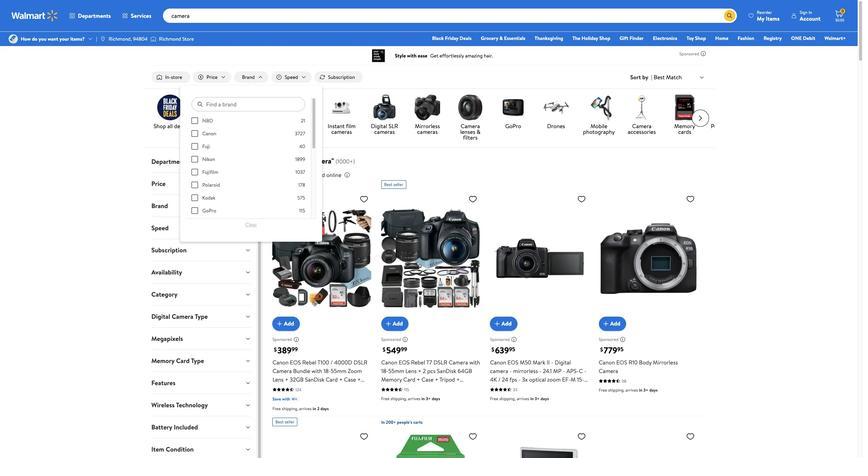 Task type: vqa. For each thing, say whether or not it's contained in the screenshot.


Task type: describe. For each thing, give the bounding box(es) containing it.
 image for richmond store
[[151, 35, 156, 43]]

accessory inside canon eos rebel t100 / 4000d dslr camera bundle with 18-55mm zoom lens + 32gb sandisk card + case + tripod + zeetech accessory
[[315, 385, 341, 392]]

availability button
[[146, 262, 257, 284]]

canon eos rebel t7 dslr camera with 18-55mm lens + 2 pcs sandisk 64gb memory card + case + tripod + telephoto + zeetech accessory bundle image
[[381, 192, 480, 326]]

type for memory card type
[[191, 357, 204, 366]]

canon eos rebel t100 / 4000d dslr camera bundle with 18-55mm zoom lens + 32gb sandisk card + case + tripod + zeetech accessory image
[[273, 192, 371, 326]]

days for 779
[[650, 387, 658, 394]]

tripod inside canon eos rebel t100 / 4000d dslr camera bundle with 18-55mm zoom lens + 32gb sandisk card + case + tripod + zeetech accessory
[[273, 385, 288, 392]]

$ 549 99
[[383, 345, 407, 357]]

camera accessories
[[628, 122, 656, 136]]

$ for 639
[[492, 346, 495, 354]]

megapixels tab
[[146, 328, 257, 350]]

gopro image
[[501, 95, 526, 121]]

grocery
[[481, 35, 499, 42]]

2 vertical spatial best
[[275, 419, 284, 425]]

canon eos r10 body mirrorless camera
[[599, 359, 678, 375]]

add button for canon eos rebel t7 dslr camera with 18-55mm lens + 2 pcs sandisk 64gb memory card + case + tripod + telephoto + zeetech accessory bundle
[[381, 317, 409, 331]]

sponsored for fourth ad disclaimer and feedback for ingridsponsoredproducts image from the right
[[273, 337, 292, 343]]

memory cards image
[[672, 95, 698, 121]]

price when purchased online
[[271, 171, 342, 179]]

shop all deals link
[[152, 95, 189, 131]]

0 vertical spatial gopro
[[505, 122, 521, 130]]

items?
[[70, 35, 85, 43]]

0 vertical spatial mirrorless
[[415, 122, 440, 130]]

mobile photography link
[[581, 95, 618, 136]]

/ inside canon eos m50 mark ii - digital camera - mirrorless - 24.1 mp - aps-c - 4k / 24 fps - 3x optical zoom ef-m 15- 45mm is stm lens - wi-fi, bluetooth - black
[[499, 376, 501, 384]]

cameras inside digital slr cameras
[[374, 128, 395, 136]]

1 cameras from the left
[[203, 128, 223, 136]]

when
[[285, 171, 298, 179]]

2 horizontal spatial price
[[271, 171, 284, 179]]

1 vertical spatial seller
[[285, 419, 295, 425]]

holiday
[[582, 35, 598, 42]]

best match button
[[653, 73, 707, 82]]

item
[[152, 446, 165, 454]]

canon eos m50 mark ii - digital camera - mirrorless - 24.1 mp - aps-c - 4k / 24 fps - 3x optical zoom ef-m 15-45mm is stm lens - wi-fi, bluetooth - black image for the top sign in to add to favorites list, canon eos m50 mark ii - digital camera - mirrorless - 24.1 mp - aps-c - 4k / 24 fps - 3x optical zoom ef-m 15-45mm is stm lens - wi-fi, bluetooth - black icon
[[490, 192, 589, 326]]

0 horizontal spatial departments button
[[64, 7, 117, 24]]

days down canon eos rebel t100 / 4000d dslr camera bundle with 18-55mm zoom lens + 32gb sandisk card + case + tripod + zeetech accessory
[[321, 406, 329, 412]]

all for cameras
[[217, 122, 223, 130]]

fashion
[[738, 35, 755, 42]]

- left wi-
[[537, 385, 539, 392]]

1 horizontal spatial 115
[[404, 387, 409, 393]]

departments tab
[[146, 151, 257, 173]]

by
[[643, 73, 649, 81]]

disposable cameras link
[[280, 95, 318, 136]]

finder
[[630, 35, 644, 42]]

eos for 389
[[290, 359, 301, 367]]

canon eos m50 mark ii - digital camera - mirrorless - 24.1 mp - aps-c - 4k / 24 fps - 3x optical zoom ef-m 15-45mm is stm lens - wi-fi, bluetooth - black image for sign in to add to favorites list, canon eos m50 mark ii - digital camera - mirrorless - 24.1 mp - aps-c - 4k / 24 fps - 3x optical zoom ef-m 15-45mm is stm lens - wi-fi, bluetooth - black icon to the right
[[599, 430, 698, 459]]

55mm inside canon eos rebel t7 dslr camera with 18-55mm lens + 2 pcs sandisk 64gb memory card + case + tripod + telephoto + zeetech accessory bundle
[[389, 367, 404, 375]]

mark
[[533, 359, 546, 367]]

sponsored for 4th ad disclaimer and feedback for ingridsponsoredproducts image
[[599, 337, 619, 343]]

camera inside canon eos rebel t7 dslr camera with 18-55mm lens + 2 pcs sandisk 64gb memory card + case + tripod + telephoto + zeetech accessory bundle
[[449, 359, 468, 367]]

card inside canon eos rebel t7 dslr camera with 18-55mm lens + 2 pcs sandisk 64gb memory card + case + tripod + telephoto + zeetech accessory bundle
[[404, 376, 416, 384]]

mobile photography image
[[586, 95, 612, 121]]

reorder
[[757, 9, 772, 15]]

online
[[327, 171, 342, 179]]

shop right toy
[[695, 35, 706, 42]]

free shipping, arrives in 3+ days for 779
[[599, 387, 658, 394]]

add to cart image for canon eos r10 body mirrorless camera image
[[602, 320, 611, 328]]

with inside canon eos rebel t100 / 4000d dslr camera bundle with 18-55mm zoom lens + 32gb sandisk card + case + tripod + zeetech accessory
[[312, 367, 322, 375]]

0 horizontal spatial departments
[[78, 12, 111, 20]]

sign in to add to favorites list, fujifilm instax mini twin film pack (20 photos; film size of 8.6cm x 5.4cm) image
[[469, 433, 477, 441]]

free down save
[[273, 406, 281, 412]]

24
[[502, 376, 509, 384]]

sort and filter section element
[[143, 66, 715, 89]]

& inside camera lenses & filters
[[477, 128, 481, 136]]

sponsored for 2nd ad disclaimer and feedback for ingridsponsoredproducts image from right
[[490, 337, 510, 343]]

legal information image
[[344, 172, 350, 178]]

gopro link
[[495, 95, 532, 131]]

1 vertical spatial brand button
[[146, 195, 257, 217]]

lenses
[[460, 128, 476, 136]]

99 for 549
[[401, 346, 407, 354]]

want
[[48, 35, 58, 43]]

canon for 549
[[381, 359, 398, 367]]

m50
[[520, 359, 532, 367]]

best match
[[654, 73, 682, 81]]

how
[[21, 35, 31, 43]]

canon for 389
[[273, 359, 289, 367]]

shoot
[[731, 122, 745, 130]]

free for 549
[[381, 396, 390, 402]]

subscription button
[[315, 72, 363, 83]]

shipping, down the walmart plus icon
[[282, 406, 298, 412]]

subscription inside dropdown button
[[152, 246, 187, 255]]

case inside canon eos rebel t7 dslr camera with 18-55mm lens + 2 pcs sandisk 64gb memory card + case + tripod + telephoto + zeetech accessory bundle
[[422, 376, 434, 384]]

camera inside camera accessories
[[632, 122, 652, 130]]

digital for digital camera type
[[152, 313, 170, 321]]

services button
[[117, 7, 157, 24]]

lens inside canon eos rebel t100 / 4000d dslr camera bundle with 18-55mm zoom lens + 32gb sandisk card + case + tripod + zeetech accessory
[[273, 376, 284, 384]]

sign in to add to favorites list, fujifilm instax mini 7+ exclusive blister bundle with bonus pack of film (10-pack mini film), lavender image
[[360, 433, 369, 441]]

deals
[[174, 122, 187, 130]]

search icon image
[[727, 13, 733, 19]]

575
[[298, 195, 305, 202]]

shipping, for 639
[[500, 396, 516, 402]]

shop inside shop all cameras
[[203, 122, 216, 130]]

canon eos m200 24.1 megapixel mirrorless camera with lens, 0.59", 1.77", white image
[[490, 430, 589, 459]]

389
[[278, 345, 292, 357]]

do
[[32, 35, 37, 43]]

sponsored for 2nd ad disclaimer and feedback for ingridsponsoredproducts image from the left
[[381, 337, 401, 343]]

disposable
[[286, 122, 312, 130]]

arrives for 549
[[408, 396, 421, 402]]

mirrorless inside "canon eos r10 body mirrorless camera"
[[653, 359, 678, 367]]

features
[[152, 379, 176, 388]]

in for 549
[[422, 396, 425, 402]]

add to cart image for canon eos rebel t100 / 4000d dslr camera bundle with 18-55mm zoom lens + 32gb sandisk card + case + tripod + zeetech accessory image
[[275, 320, 284, 328]]

richmond
[[159, 35, 181, 43]]

3+ for 779
[[644, 387, 649, 394]]

how do you want your items?
[[21, 35, 85, 43]]

debit
[[803, 35, 816, 42]]

fashion link
[[735, 34, 758, 42]]

1 vertical spatial price button
[[146, 173, 257, 195]]

fujifilm
[[202, 169, 218, 176]]

sign in to add to favorites list, canon eos r10 body mirrorless camera image
[[686, 195, 695, 204]]

results
[[271, 156, 294, 166]]

add for add to cart image corresponding to canon eos rebel t100 / 4000d dslr camera bundle with 18-55mm zoom lens + 32gb sandisk card + case + tripod + zeetech accessory image
[[284, 320, 294, 328]]

18- inside canon eos rebel t100 / 4000d dslr camera bundle with 18-55mm zoom lens + 32gb sandisk card + case + tripod + zeetech accessory
[[324, 367, 331, 375]]

fuji
[[202, 143, 210, 150]]

1 vertical spatial speed button
[[146, 217, 257, 239]]

- right 'ii'
[[551, 359, 554, 367]]

21
[[301, 117, 305, 124]]

drones image
[[543, 95, 569, 121]]

shipping, for 779
[[608, 387, 625, 394]]

arrives for 639
[[517, 396, 529, 402]]

electronics link
[[650, 34, 681, 42]]

 image for richmond, 94804
[[100, 36, 106, 42]]

- left 3x
[[519, 376, 521, 384]]

item condition button
[[146, 439, 257, 459]]

features tab
[[146, 373, 257, 394]]

3727
[[295, 130, 305, 137]]

category tab
[[146, 284, 257, 306]]

camera
[[490, 367, 508, 375]]

results for "camera" (1000+)
[[271, 156, 355, 166]]

grocery & essentials
[[481, 35, 526, 42]]

in inside sign in account
[[809, 9, 812, 15]]

instant film cameras image
[[329, 95, 355, 121]]

black
[[432, 35, 444, 42]]

zoom
[[548, 376, 561, 384]]

dslr inside canon eos rebel t100 / 4000d dslr camera bundle with 18-55mm zoom lens + 32gb sandisk card + case + tripod + zeetech accessory
[[354, 359, 368, 367]]

digital for digital slr cameras
[[371, 122, 387, 130]]

2 ad disclaimer and feedback for ingridsponsoredproducts image from the left
[[403, 337, 408, 343]]

card inside canon eos rebel t100 / 4000d dslr camera bundle with 18-55mm zoom lens + 32gb sandisk card + case + tripod + zeetech accessory
[[326, 376, 338, 384]]

ef-
[[562, 376, 571, 384]]

add for add to cart image related to canon eos r10 body mirrorless camera image
[[611, 320, 621, 328]]

- down 15-
[[582, 385, 585, 392]]

walmart plus image
[[292, 396, 299, 403]]

accessory inside canon eos rebel t7 dslr camera with 18-55mm lens + 2 pcs sandisk 64gb memory card + case + tripod + telephoto + zeetech accessory bundle
[[434, 385, 459, 392]]

drones link
[[538, 95, 575, 131]]

your
[[59, 35, 69, 43]]

1 horizontal spatial seller
[[394, 182, 404, 188]]

canon for 779
[[599, 359, 615, 367]]

115 inside group
[[299, 207, 305, 215]]

sandisk inside canon eos rebel t7 dslr camera with 18-55mm lens + 2 pcs sandisk 64gb memory card + case + tripod + telephoto + zeetech accessory bundle
[[437, 367, 457, 375]]

grocery & essentials link
[[478, 34, 529, 42]]

price tab
[[146, 173, 257, 195]]

gopro inside group
[[202, 207, 216, 215]]

45mm
[[490, 385, 506, 392]]

$ for 779
[[601, 346, 603, 354]]

availability
[[152, 268, 182, 277]]

fujifilm instax mini 7+ exclusive blister bundle with bonus pack of film (10-pack mini film), lavender image
[[273, 430, 371, 459]]

my
[[757, 14, 765, 22]]

55mm inside canon eos rebel t100 / 4000d dslr camera bundle with 18-55mm zoom lens + 32gb sandisk card + case + tripod + zeetech accessory
[[331, 367, 347, 375]]

eos for 639
[[508, 359, 519, 367]]

64gb
[[458, 367, 472, 375]]

rebel for 549
[[411, 359, 425, 367]]

speed tab
[[146, 217, 257, 239]]

sign in account
[[800, 9, 821, 22]]

subscription tab
[[146, 240, 257, 261]]

camera accessories image
[[629, 95, 655, 121]]

deals
[[460, 35, 472, 42]]

wi-
[[541, 385, 549, 392]]

- left 24.1
[[540, 367, 542, 375]]

1037
[[296, 169, 305, 176]]

digital inside canon eos m50 mark ii - digital camera - mirrorless - 24.1 mp - aps-c - 4k / 24 fps - 3x optical zoom ef-m 15- 45mm is stm lens - wi-fi, bluetooth - black
[[555, 359, 571, 367]]

shop all cameras image
[[200, 95, 226, 121]]

33
[[513, 387, 518, 393]]

in down canon eos rebel t100 / 4000d dslr camera bundle with 18-55mm zoom lens + 32gb sandisk card + case + tripod + zeetech accessory
[[313, 406, 316, 412]]

card inside dropdown button
[[176, 357, 190, 366]]

& for point
[[726, 122, 729, 130]]

add for third add to cart image from left
[[502, 320, 512, 328]]

one debit
[[792, 35, 816, 42]]

save with
[[273, 396, 290, 402]]

0 vertical spatial speed button
[[271, 72, 312, 83]]

price inside tab
[[152, 180, 166, 188]]

free shipping, arrives in 3+ days for 639
[[490, 396, 549, 402]]

memory for cards
[[675, 122, 696, 130]]

thanksgiving
[[535, 35, 564, 42]]

mirrorless cameras
[[415, 122, 440, 136]]

0 vertical spatial |
[[96, 35, 97, 43]]

memory inside canon eos rebel t7 dslr camera with 18-55mm lens + 2 pcs sandisk 64gb memory card + case + tripod + telephoto + zeetech accessory bundle
[[381, 376, 402, 384]]

black friday deals link
[[429, 34, 475, 42]]

99 for 389
[[292, 346, 298, 354]]

add to cart image for canon eos rebel t7 dslr camera with 18-55mm lens + 2 pcs sandisk 64gb memory card + case + tripod + telephoto + zeetech accessory bundle
[[384, 320, 393, 328]]

slr
[[389, 122, 398, 130]]

filters
[[463, 134, 478, 142]]

in-
[[165, 74, 171, 81]]

richmond, 94804
[[109, 35, 148, 43]]

free for 779
[[599, 387, 607, 394]]

all for deals
[[167, 122, 173, 130]]

telephoto
[[381, 385, 406, 392]]

c
[[579, 367, 583, 375]]

in for 639
[[530, 396, 534, 402]]

0 vertical spatial sign in to add to favorites list, canon eos m50 mark ii - digital camera - mirrorless - 24.1 mp - aps-c - 4k / 24 fps - 3x optical zoom ef-m 15-45mm is stm lens - wi-fi, bluetooth - black image
[[578, 195, 586, 204]]

- up fps
[[510, 367, 512, 375]]

0 vertical spatial best seller
[[384, 182, 404, 188]]

digital slr cameras image
[[372, 95, 398, 121]]

/ inside canon eos rebel t100 / 4000d dslr camera bundle with 18-55mm zoom lens + 32gb sandisk card + case + tripod + zeetech accessory
[[331, 359, 333, 367]]

walmart+
[[825, 35, 846, 42]]

shop right holiday
[[600, 35, 611, 42]]

subscription inside button
[[328, 74, 355, 81]]

178
[[299, 182, 305, 189]]

bundle inside canon eos rebel t100 / 4000d dslr camera bundle with 18-55mm zoom lens + 32gb sandisk card + case + tripod + zeetech accessory
[[293, 367, 310, 375]]

camera inside camera lenses & filters
[[461, 122, 480, 130]]

walmart+ link
[[822, 34, 850, 42]]

richmond,
[[109, 35, 132, 43]]



Task type: locate. For each thing, give the bounding box(es) containing it.
2 horizontal spatial digital
[[555, 359, 571, 367]]

tripod
[[440, 376, 455, 384], [273, 385, 288, 392]]

body
[[639, 359, 652, 367]]

1 vertical spatial type
[[191, 357, 204, 366]]

0 vertical spatial price
[[207, 74, 218, 81]]

4k
[[490, 376, 497, 384]]

4 ad disclaimer and feedback for ingridsponsoredproducts image from the left
[[620, 337, 626, 343]]

1 horizontal spatial gopro
[[505, 122, 521, 130]]

essentials
[[504, 35, 526, 42]]

camera lenses & filters link
[[452, 95, 489, 142]]

add to cart image up 779
[[602, 320, 611, 328]]

1 horizontal spatial speed button
[[271, 72, 312, 83]]

rebel left t7
[[411, 359, 425, 367]]

battery included button
[[146, 417, 257, 439]]

add button up $ 779 95
[[599, 317, 626, 331]]

brand tab
[[146, 195, 257, 217]]

megapixels button
[[146, 328, 257, 350]]

ad disclaimer and feedback for skylinedisplayad image
[[701, 51, 707, 56]]

2 18- from the left
[[381, 367, 389, 375]]

home link
[[712, 34, 732, 42]]

film
[[346, 122, 356, 130]]

richmond store
[[159, 35, 194, 43]]

in left 200+
[[381, 420, 385, 426]]

eos inside canon eos rebel t7 dslr camera with 18-55mm lens + 2 pcs sandisk 64gb memory card + case + tripod + telephoto + zeetech accessory bundle
[[399, 359, 410, 367]]

1 horizontal spatial 18-
[[381, 367, 389, 375]]

95 inside $ 779 95
[[618, 346, 624, 354]]

stm
[[514, 385, 524, 392]]

1 horizontal spatial speed
[[285, 74, 298, 81]]

sort
[[631, 73, 641, 81]]

94804
[[133, 35, 148, 43]]

type for digital camera type
[[195, 313, 208, 321]]

ii
[[547, 359, 550, 367]]

$ inside $ 779 95
[[601, 346, 603, 354]]

3+ for 549
[[426, 396, 431, 402]]

1 horizontal spatial best
[[384, 182, 393, 188]]

3 eos from the left
[[508, 359, 519, 367]]

0
[[842, 8, 844, 14]]

sandisk right 32gb
[[305, 376, 325, 384]]

price button
[[193, 72, 231, 83], [146, 173, 257, 195]]

shipping, down telephoto
[[391, 396, 407, 402]]

brand inside "tab"
[[152, 202, 168, 211]]

toy shop link
[[684, 34, 710, 42]]

2 95 from the left
[[618, 346, 624, 354]]

in down 'lens'
[[530, 396, 534, 402]]

ad disclaimer and feedback for ingridsponsoredproducts image
[[294, 337, 299, 343], [403, 337, 408, 343], [511, 337, 517, 343], [620, 337, 626, 343]]

95 up "canon eos r10 body mirrorless camera"
[[618, 346, 624, 354]]

speed button down brand "tab"
[[146, 217, 257, 239]]

95 for 639
[[509, 346, 516, 354]]

2 dslr from the left
[[434, 359, 448, 367]]

0 vertical spatial lens
[[406, 367, 417, 375]]

4 $ from the left
[[601, 346, 603, 354]]

best
[[654, 73, 665, 81], [384, 182, 393, 188], [275, 419, 284, 425]]

0 horizontal spatial mirrorless
[[415, 122, 440, 130]]

eos inside canon eos m50 mark ii - digital camera - mirrorless - 24.1 mp - aps-c - 4k / 24 fps - 3x optical zoom ef-m 15- 45mm is stm lens - wi-fi, bluetooth - black
[[508, 359, 519, 367]]

features button
[[146, 373, 257, 394]]

with
[[470, 359, 480, 367], [312, 367, 322, 375], [282, 396, 290, 402]]

1 horizontal spatial digital
[[371, 122, 387, 130]]

canon down 389
[[273, 359, 289, 367]]

zeetech down pcs
[[412, 385, 432, 392]]

card down megapixels
[[176, 357, 190, 366]]

mobile
[[591, 122, 608, 130]]

item condition
[[152, 446, 194, 454]]

days down wi-
[[541, 396, 549, 402]]

memory up telephoto
[[381, 376, 402, 384]]

brand inside sort and filter section element
[[242, 74, 255, 81]]

canon down 549
[[381, 359, 398, 367]]

1 dslr from the left
[[354, 359, 368, 367]]

brand
[[242, 74, 255, 81], [152, 202, 168, 211]]

disposable cameras image
[[286, 95, 312, 121]]

digital inside digital slr cameras
[[371, 122, 387, 130]]

2 add to cart image from the left
[[384, 320, 393, 328]]

sign in to add to favorites list, canon eos m50 mark ii - digital camera - mirrorless - 24.1 mp - aps-c - 4k / 24 fps - 3x optical zoom ef-m 15-45mm is stm lens - wi-fi, bluetooth - black image
[[578, 195, 586, 204], [686, 433, 695, 441]]

purchased
[[300, 171, 325, 179]]

$ inside "$ 639 95"
[[492, 346, 495, 354]]

canon down 779
[[599, 359, 615, 367]]

32gb
[[290, 376, 304, 384]]

brand button up speed tab
[[146, 195, 257, 217]]

shop all cameras link
[[195, 95, 232, 136]]

memory cards
[[675, 122, 696, 136]]

t100
[[318, 359, 329, 367]]

digital inside dropdown button
[[152, 313, 170, 321]]

6 cameras from the left
[[718, 128, 738, 136]]

price inside sort and filter section element
[[207, 74, 218, 81]]

pcs
[[427, 367, 436, 375]]

departments button up items?
[[64, 7, 117, 24]]

2 horizontal spatial &
[[726, 122, 729, 130]]

accessory down pcs
[[434, 385, 459, 392]]

4 add to cart image from the left
[[602, 320, 611, 328]]

days down "canon eos r10 body mirrorless camera"
[[650, 387, 658, 394]]

price button up shop all cameras image
[[193, 72, 231, 83]]

tripod inside canon eos rebel t7 dslr camera with 18-55mm lens + 2 pcs sandisk 64gb memory card + case + tripod + telephoto + zeetech accessory bundle
[[440, 376, 455, 384]]

lens inside canon eos rebel t7 dslr camera with 18-55mm lens + 2 pcs sandisk 64gb memory card + case + tripod + telephoto + zeetech accessory bundle
[[406, 367, 417, 375]]

1 vertical spatial best seller
[[275, 419, 295, 425]]

2 inside canon eos rebel t7 dslr camera with 18-55mm lens + 2 pcs sandisk 64gb memory card + case + tripod + telephoto + zeetech accessory bundle
[[423, 367, 426, 375]]

1 horizontal spatial 95
[[618, 346, 624, 354]]

sort by |
[[631, 73, 653, 81]]

camera up megapixels
[[172, 313, 194, 321]]

shipping, down is at the right of page
[[500, 396, 516, 402]]

0 horizontal spatial 18-
[[324, 367, 331, 375]]

registry link
[[761, 34, 785, 42]]

cameras inside disposable cameras
[[289, 128, 309, 136]]

group containing nbd
[[192, 117, 305, 375]]

55mm up telephoto
[[389, 367, 404, 375]]

rebel left t100
[[302, 359, 317, 367]]

add
[[284, 320, 294, 328], [393, 320, 403, 328], [502, 320, 512, 328], [611, 320, 621, 328]]

canon eos rebel t7 dslr camera with 18-55mm lens + 2 pcs sandisk 64gb memory card + case + tripod + telephoto + zeetech accessory bundle
[[381, 359, 480, 392]]

brand for the top brand dropdown button
[[242, 74, 255, 81]]

best inside popup button
[[654, 73, 665, 81]]

sponsored up 389
[[273, 337, 292, 343]]

0 horizontal spatial 115
[[299, 207, 305, 215]]

0 vertical spatial 2
[[423, 367, 426, 375]]

0 vertical spatial brand button
[[234, 72, 268, 83]]

sign in to add to favorites list, canon eos rebel t100 / 4000d dslr camera bundle with 18-55mm zoom lens + 32gb sandisk card + case + tripod + zeetech accessory image
[[360, 195, 369, 204]]

18- down t100
[[324, 367, 331, 375]]

1 horizontal spatial all
[[217, 122, 223, 130]]

sponsored for ad disclaimer and feedback for skylinedisplayad image
[[680, 51, 699, 57]]

eos down $ 549 99
[[399, 359, 410, 367]]

115 down 575
[[299, 207, 305, 215]]

days
[[650, 387, 658, 394], [432, 396, 440, 402], [541, 396, 549, 402], [321, 406, 329, 412]]

0 horizontal spatial in
[[381, 420, 385, 426]]

0 vertical spatial digital
[[371, 122, 387, 130]]

add up $ 549 99
[[393, 320, 403, 328]]

1 horizontal spatial |
[[651, 73, 653, 81]]

save
[[273, 396, 281, 402]]

1 rebel from the left
[[302, 359, 317, 367]]

camera down 779
[[599, 367, 618, 375]]

0 horizontal spatial price
[[152, 180, 166, 188]]

0 horizontal spatial accessory
[[315, 385, 341, 392]]

group
[[192, 117, 305, 375]]

1 case from the left
[[344, 376, 356, 384]]

add up "$ 639 95"
[[502, 320, 512, 328]]

1 vertical spatial subscription
[[152, 246, 187, 255]]

& right grocery
[[500, 35, 503, 42]]

0 vertical spatial canon eos m50 mark ii - digital camera - mirrorless - 24.1 mp - aps-c - 4k / 24 fps - 3x optical zoom ef-m 15-45mm is stm lens - wi-fi, bluetooth - black image
[[490, 192, 589, 326]]

$ 779 95
[[601, 345, 624, 357]]

3 cameras from the left
[[332, 128, 352, 136]]

sponsored up 779
[[599, 337, 619, 343]]

mirrorless down the mirrorless cameras image
[[415, 122, 440, 130]]

speed inside sort and filter section element
[[285, 74, 298, 81]]

canon inside canon eos rebel t7 dslr camera with 18-55mm lens + 2 pcs sandisk 64gb memory card + case + tripod + telephoto + zeetech accessory bundle
[[381, 359, 398, 367]]

0 vertical spatial departments button
[[64, 7, 117, 24]]

case inside canon eos rebel t100 / 4000d dslr camera bundle with 18-55mm zoom lens + 32gb sandisk card + case + tripod + zeetech accessory
[[344, 376, 356, 384]]

38
[[622, 379, 627, 385]]

with up 64gb
[[470, 359, 480, 367]]

99 inside $ 389 99
[[292, 346, 298, 354]]

shop all cameras
[[203, 122, 223, 136]]

3 add button from the left
[[490, 317, 518, 331]]

camera up filters in the top of the page
[[461, 122, 480, 130]]

18- inside canon eos rebel t7 dslr camera with 18-55mm lens + 2 pcs sandisk 64gb memory card + case + tripod + telephoto + zeetech accessory bundle
[[381, 367, 389, 375]]

1 add to cart image from the left
[[275, 320, 284, 328]]

nikon
[[202, 156, 215, 163]]

eos for 779
[[617, 359, 628, 367]]

3 $ from the left
[[492, 346, 495, 354]]

0 horizontal spatial 3+
[[426, 396, 431, 402]]

2 zeetech from the left
[[412, 385, 432, 392]]

rebel inside canon eos rebel t100 / 4000d dslr camera bundle with 18-55mm zoom lens + 32gb sandisk card + case + tripod + zeetech accessory
[[302, 359, 317, 367]]

memory card type tab
[[146, 350, 257, 372]]

3+ for 639
[[535, 396, 540, 402]]

1 vertical spatial lens
[[273, 376, 284, 384]]

instant film cameras
[[328, 122, 356, 136]]

free shipping, arrives in 3+ days down 33
[[490, 396, 549, 402]]

mirrorless cameras image
[[415, 95, 441, 121]]

1 ad disclaimer and feedback for ingridsponsoredproducts image from the left
[[294, 337, 299, 343]]

0 horizontal spatial zeetech
[[294, 385, 314, 392]]

bundle inside canon eos rebel t7 dslr camera with 18-55mm lens + 2 pcs sandisk 64gb memory card + case + tripod + telephoto + zeetech accessory bundle
[[460, 385, 477, 392]]

eos left r10
[[617, 359, 628, 367]]

brand for the bottom brand dropdown button
[[152, 202, 168, 211]]

bundle
[[293, 367, 310, 375], [460, 385, 477, 392]]

None checkbox
[[192, 143, 198, 150], [192, 156, 198, 163], [192, 182, 198, 188], [192, 143, 198, 150], [192, 156, 198, 163], [192, 182, 198, 188]]

ad disclaimer and feedback for ingridsponsoredproducts image up $ 779 95
[[620, 337, 626, 343]]

0 horizontal spatial best seller
[[275, 419, 295, 425]]

2 cameras from the left
[[289, 128, 309, 136]]

arrives down stm
[[517, 396, 529, 402]]

fi,
[[549, 385, 555, 392]]

memory inside dropdown button
[[152, 357, 175, 366]]

$
[[274, 346, 277, 354], [383, 346, 386, 354], [492, 346, 495, 354], [601, 346, 603, 354]]

in-store
[[165, 74, 182, 81]]

add button for canon eos rebel t100 / 4000d dslr camera bundle with 18-55mm zoom lens + 32gb sandisk card + case + tripod + zeetech accessory image
[[273, 317, 300, 331]]

digital camera type tab
[[146, 306, 257, 328]]

sandisk inside canon eos rebel t100 / 4000d dslr camera bundle with 18-55mm zoom lens + 32gb sandisk card + case + tripod + zeetech accessory
[[305, 376, 325, 384]]

1 all from the left
[[167, 122, 173, 130]]

0 horizontal spatial |
[[96, 35, 97, 43]]

arrives for 779
[[626, 387, 638, 394]]

canon eos r10 body mirrorless camera image
[[599, 192, 698, 326]]

0 horizontal spatial best
[[275, 419, 284, 425]]

$ left 389
[[274, 346, 277, 354]]

3 add from the left
[[502, 320, 512, 328]]

4 eos from the left
[[617, 359, 628, 367]]

3 ad disclaimer and feedback for ingridsponsoredproducts image from the left
[[511, 337, 517, 343]]

0 vertical spatial price button
[[193, 72, 231, 83]]

case down pcs
[[422, 376, 434, 384]]

days for 549
[[432, 396, 440, 402]]

free down 45mm at the right of page
[[490, 396, 499, 402]]

1 vertical spatial digital
[[152, 313, 170, 321]]

add to cart image up 549
[[384, 320, 393, 328]]

clear
[[245, 221, 257, 228]]

$ inside $ 389 99
[[274, 346, 277, 354]]

ad disclaimer and feedback for ingridsponsoredproducts image up $ 549 99
[[403, 337, 408, 343]]

add button for canon eos r10 body mirrorless camera image
[[599, 317, 626, 331]]

people's
[[397, 420, 412, 426]]

1 horizontal spatial case
[[422, 376, 434, 384]]

- right c
[[585, 367, 587, 375]]

free right bluetooth
[[599, 387, 607, 394]]

3 add to cart image from the left
[[493, 320, 502, 328]]

0 vertical spatial sandisk
[[437, 367, 457, 375]]

1 horizontal spatial 99
[[401, 346, 407, 354]]

add button up "$ 639 95"
[[490, 317, 518, 331]]

 image
[[151, 35, 156, 43], [100, 36, 106, 42]]

2 down canon eos rebel t100 / 4000d dslr camera bundle with 18-55mm zoom lens + 32gb sandisk card + case + tripod + zeetech accessory
[[317, 406, 320, 412]]

canon inside "canon eos r10 body mirrorless camera"
[[599, 359, 615, 367]]

0 vertical spatial type
[[195, 313, 208, 321]]

shipping, down 38
[[608, 387, 625, 394]]

sign in to add to favorites list, canon eos m200 24.1 megapixel mirrorless camera with lens, 0.59", 1.77", white image
[[578, 433, 586, 441]]

eos left m50
[[508, 359, 519, 367]]

| right items?
[[96, 35, 97, 43]]

next slide for chipmodulewithimages list image
[[692, 110, 709, 127]]

0 vertical spatial brand
[[242, 74, 255, 81]]

1 vertical spatial 2
[[317, 406, 320, 412]]

the holiday shop link
[[570, 34, 614, 42]]

0 horizontal spatial speed button
[[146, 217, 257, 239]]

all inside shop all cameras
[[217, 122, 223, 130]]

departments button
[[64, 7, 117, 24], [146, 151, 257, 173]]

in
[[639, 387, 643, 394], [422, 396, 425, 402], [530, 396, 534, 402], [313, 406, 316, 412]]

1 horizontal spatial accessory
[[434, 385, 459, 392]]

None checkbox
[[192, 118, 198, 124], [192, 131, 198, 137], [192, 169, 198, 176], [192, 195, 198, 201], [192, 208, 198, 214], [192, 118, 198, 124], [192, 131, 198, 137], [192, 169, 198, 176], [192, 195, 198, 201], [192, 208, 198, 214]]

0 vertical spatial in
[[809, 9, 812, 15]]

shop all deals image
[[157, 95, 183, 121]]

2 all from the left
[[217, 122, 223, 130]]

99 inside $ 549 99
[[401, 346, 407, 354]]

free down telephoto
[[381, 396, 390, 402]]

0 horizontal spatial subscription
[[152, 246, 187, 255]]

3+ down 'lens'
[[535, 396, 540, 402]]

1 eos from the left
[[290, 359, 301, 367]]

camera inside canon eos rebel t100 / 4000d dslr camera bundle with 18-55mm zoom lens + 32gb sandisk card + case + tripod + zeetech accessory
[[273, 367, 292, 375]]

1 horizontal spatial sign in to add to favorites list, canon eos m50 mark ii - digital camera - mirrorless - 24.1 mp - aps-c - 4k / 24 fps - 3x optical zoom ef-m 15-45mm is stm lens - wi-fi, bluetooth - black image
[[686, 433, 695, 441]]

dslr inside canon eos rebel t7 dslr camera with 18-55mm lens + 2 pcs sandisk 64gb memory card + case + tripod + telephoto + zeetech accessory bundle
[[434, 359, 448, 367]]

black friday deals
[[432, 35, 472, 42]]

with inside canon eos rebel t7 dslr camera with 18-55mm lens + 2 pcs sandisk 64gb memory card + case + tripod + telephoto + zeetech accessory bundle
[[470, 359, 480, 367]]

zeetech inside canon eos rebel t100 / 4000d dslr camera bundle with 18-55mm zoom lens + 32gb sandisk card + case + tripod + zeetech accessory
[[294, 385, 314, 392]]

1 horizontal spatial zeetech
[[412, 385, 432, 392]]

ad disclaimer and feedback for ingridsponsoredproducts image up $ 389 99
[[294, 337, 299, 343]]

2 horizontal spatial free shipping, arrives in 3+ days
[[599, 387, 658, 394]]

1 vertical spatial speed
[[152, 224, 169, 233]]

0 vertical spatial bundle
[[293, 367, 310, 375]]

0 horizontal spatial seller
[[285, 419, 295, 425]]

digital slr cameras link
[[366, 95, 403, 136]]

0 vertical spatial 115
[[299, 207, 305, 215]]

1 vertical spatial in
[[381, 420, 385, 426]]

& for grocery
[[500, 35, 503, 42]]

mobile photography
[[583, 122, 615, 136]]

& inside point & shoot cameras
[[726, 122, 729, 130]]

0 horizontal spatial with
[[282, 396, 290, 402]]

canon inside group
[[202, 130, 217, 137]]

0 vertical spatial with
[[470, 359, 480, 367]]

0 vertical spatial speed
[[285, 74, 298, 81]]

1 add button from the left
[[273, 317, 300, 331]]

0 horizontal spatial gopro
[[202, 207, 216, 215]]

| right by
[[651, 73, 653, 81]]

departments up items?
[[78, 12, 111, 20]]

eos inside "canon eos r10 body mirrorless camera"
[[617, 359, 628, 367]]

eos for 549
[[399, 359, 410, 367]]

1 vertical spatial best
[[384, 182, 393, 188]]

walmart image
[[11, 10, 58, 21]]

1 horizontal spatial /
[[499, 376, 501, 384]]

2 vertical spatial price
[[152, 180, 166, 188]]

2 rebel from the left
[[411, 359, 425, 367]]

1 accessory from the left
[[315, 385, 341, 392]]

departments button down the "fuji"
[[146, 151, 257, 173]]

wireless technology tab
[[146, 395, 257, 417]]

2 55mm from the left
[[389, 367, 404, 375]]

1 vertical spatial price
[[271, 171, 284, 179]]

Find a brand search field
[[192, 97, 305, 112]]

free
[[599, 387, 607, 394], [381, 396, 390, 402], [490, 396, 499, 402], [273, 406, 281, 412]]

memory for card
[[152, 357, 175, 366]]

1 vertical spatial memory
[[152, 357, 175, 366]]

| inside sort and filter section element
[[651, 73, 653, 81]]

1 95 from the left
[[509, 346, 516, 354]]

cameras
[[203, 128, 223, 136], [289, 128, 309, 136], [332, 128, 352, 136], [374, 128, 395, 136], [417, 128, 438, 136], [718, 128, 738, 136]]

40
[[299, 143, 305, 150]]

Search search field
[[163, 9, 737, 23]]

1 horizontal spatial dslr
[[434, 359, 448, 367]]

polaroid
[[202, 182, 220, 189]]

canon for 639
[[490, 359, 506, 367]]

2 eos from the left
[[399, 359, 410, 367]]

1 vertical spatial sign in to add to favorites list, canon eos m50 mark ii - digital camera - mirrorless - 24.1 mp - aps-c - 4k / 24 fps - 3x optical zoom ef-m 15-45mm is stm lens - wi-fi, bluetooth - black image
[[686, 433, 695, 441]]

1 add from the left
[[284, 320, 294, 328]]

2 add from the left
[[393, 320, 403, 328]]

99
[[292, 346, 298, 354], [401, 346, 407, 354]]

add button up $ 549 99
[[381, 317, 409, 331]]

free shipping, arrives in 3+ days for 549
[[381, 396, 440, 402]]

technology
[[176, 401, 208, 410]]

0 horizontal spatial rebel
[[302, 359, 317, 367]]

rebel for 389
[[302, 359, 317, 367]]

cameras inside instant film cameras
[[332, 128, 352, 136]]

shop cameras by brand image
[[243, 95, 269, 121]]

accessories
[[628, 128, 656, 136]]

1 18- from the left
[[324, 367, 331, 375]]

add to cart image up 389
[[275, 320, 284, 328]]

95 up mirrorless
[[509, 346, 516, 354]]

in right sign
[[809, 9, 812, 15]]

95 inside "$ 639 95"
[[509, 346, 516, 354]]

1 zeetech from the left
[[294, 385, 314, 392]]

aps-
[[567, 367, 579, 375]]

camera down camera accessories image
[[632, 122, 652, 130]]

photography
[[583, 128, 615, 136]]

1 99 from the left
[[292, 346, 298, 354]]

 image
[[9, 34, 18, 44]]

1 vertical spatial with
[[312, 367, 322, 375]]

Walmart Site-Wide search field
[[163, 9, 737, 23]]

1 horizontal spatial brand
[[242, 74, 255, 81]]

canon inside canon eos m50 mark ii - digital camera - mirrorless - 24.1 mp - aps-c - 4k / 24 fps - 3x optical zoom ef-m 15- 45mm is stm lens - wi-fi, bluetooth - black
[[490, 359, 506, 367]]

0 horizontal spatial 55mm
[[331, 367, 347, 375]]

eos inside canon eos rebel t100 / 4000d dslr camera bundle with 18-55mm zoom lens + 32gb sandisk card + case + tripod + zeetech accessory
[[290, 359, 301, 367]]

cameras inside point & shoot cameras
[[718, 128, 738, 136]]

2 accessory from the left
[[434, 385, 459, 392]]

lens
[[406, 367, 417, 375], [273, 376, 284, 384]]

/ right t100
[[331, 359, 333, 367]]

instant film cameras link
[[323, 95, 360, 136]]

arrives down 124
[[299, 406, 312, 412]]

2 add button from the left
[[381, 317, 409, 331]]

0 horizontal spatial free shipping, arrives in 3+ days
[[381, 396, 440, 402]]

add up $ 779 95
[[611, 320, 621, 328]]

fps
[[510, 376, 517, 384]]

availability tab
[[146, 262, 257, 284]]

$ for 549
[[383, 346, 386, 354]]

18- up telephoto
[[381, 367, 389, 375]]

in for 779
[[639, 387, 643, 394]]

departments down shop all deals
[[152, 157, 189, 166]]

with down t100
[[312, 367, 322, 375]]

camera inside "canon eos r10 body mirrorless camera"
[[599, 367, 618, 375]]

0 vertical spatial memory
[[675, 122, 696, 130]]

sandisk right pcs
[[437, 367, 457, 375]]

2 99 from the left
[[401, 346, 407, 354]]

4 add button from the left
[[599, 317, 626, 331]]

zeetech inside canon eos rebel t7 dslr camera with 18-55mm lens + 2 pcs sandisk 64gb memory card + case + tripod + telephoto + zeetech accessory bundle
[[412, 385, 432, 392]]

wireless technology
[[152, 401, 208, 410]]

0 horizontal spatial case
[[344, 376, 356, 384]]

0 horizontal spatial sign in to add to favorites list, canon eos m50 mark ii - digital camera - mirrorless - 24.1 mp - aps-c - 4k / 24 fps - 3x optical zoom ef-m 15-45mm is stm lens - wi-fi, bluetooth - black image
[[578, 195, 586, 204]]

$ 389 99
[[274, 345, 298, 357]]

add for add to cart image related to canon eos rebel t7 dslr camera with 18-55mm lens + 2 pcs sandisk 64gb memory card + case + tripod + telephoto + zeetech accessory bundle
[[393, 320, 403, 328]]

dslr up zoom
[[354, 359, 368, 367]]

3+
[[644, 387, 649, 394], [426, 396, 431, 402], [535, 396, 540, 402]]

shipping, for 549
[[391, 396, 407, 402]]

services
[[131, 12, 151, 20]]

bundle up 32gb
[[293, 367, 310, 375]]

dslr right t7
[[434, 359, 448, 367]]

4 cameras from the left
[[374, 128, 395, 136]]

0 horizontal spatial bundle
[[293, 367, 310, 375]]

shop left "deals"
[[154, 122, 166, 130]]

1 horizontal spatial best seller
[[384, 182, 404, 188]]

memory
[[675, 122, 696, 130], [152, 357, 175, 366], [381, 376, 402, 384]]

lens left pcs
[[406, 367, 417, 375]]

4000d
[[334, 359, 352, 367]]

instant
[[328, 122, 345, 130]]

accessory down t100
[[315, 385, 341, 392]]

all right the nbd
[[217, 122, 223, 130]]

5 cameras from the left
[[417, 128, 438, 136]]

1 $ from the left
[[274, 346, 277, 354]]

0 horizontal spatial dslr
[[354, 359, 368, 367]]

canon eos m50 mark ii - digital camera - mirrorless - 24.1 mp - aps-c - 4k / 24 fps - 3x optical zoom ef-m 15-45mm is stm lens - wi-fi, bluetooth - black image
[[490, 192, 589, 326], [599, 430, 698, 459]]

card up telephoto
[[404, 376, 416, 384]]

$ for 389
[[274, 346, 277, 354]]

free for 639
[[490, 396, 499, 402]]

115 up people's
[[404, 387, 409, 393]]

1 horizontal spatial free shipping, arrives in 3+ days
[[490, 396, 549, 402]]

brand button
[[234, 72, 268, 83], [146, 195, 257, 217]]

0 horizontal spatial /
[[331, 359, 333, 367]]

3x
[[522, 376, 528, 384]]

95 for 779
[[618, 346, 624, 354]]

0 horizontal spatial lens
[[273, 376, 284, 384]]

1 horizontal spatial departments button
[[146, 151, 257, 173]]

1 horizontal spatial 2
[[423, 367, 426, 375]]

2 case from the left
[[422, 376, 434, 384]]

all left "deals"
[[167, 122, 173, 130]]

mirrorless right body
[[653, 359, 678, 367]]

camera up 64gb
[[449, 359, 468, 367]]

1 horizontal spatial &
[[500, 35, 503, 42]]

black
[[490, 393, 503, 401]]

sponsored up 639
[[490, 337, 510, 343]]

0 horizontal spatial 2
[[317, 406, 320, 412]]

1 horizontal spatial bundle
[[460, 385, 477, 392]]

account
[[800, 14, 821, 22]]

0 vertical spatial tripod
[[440, 376, 455, 384]]

0 horizontal spatial 95
[[509, 346, 516, 354]]

$ left 779
[[601, 346, 603, 354]]

rebel inside canon eos rebel t7 dslr camera with 18-55mm lens + 2 pcs sandisk 64gb memory card + case + tripod + telephoto + zeetech accessory bundle
[[411, 359, 425, 367]]

/ left the 24
[[499, 376, 501, 384]]

add to cart image
[[275, 320, 284, 328], [384, 320, 393, 328], [493, 320, 502, 328], [602, 320, 611, 328]]

memory up features
[[152, 357, 175, 366]]

0 horizontal spatial 99
[[292, 346, 298, 354]]

2 $ from the left
[[383, 346, 386, 354]]

4 add from the left
[[611, 320, 621, 328]]

speed inside tab
[[152, 224, 169, 233]]

item condition tab
[[146, 439, 257, 459]]

camera lenses & filters image
[[458, 95, 483, 121]]

subscription up instant film cameras image
[[328, 74, 355, 81]]

battery included tab
[[146, 417, 257, 439]]

1 vertical spatial /
[[499, 376, 501, 384]]

digital camera type button
[[146, 306, 257, 328]]

cameras inside mirrorless cameras
[[417, 128, 438, 136]]

$ inside $ 549 99
[[383, 346, 386, 354]]

0 vertical spatial subscription
[[328, 74, 355, 81]]

arrives down 38
[[626, 387, 638, 394]]

0 vertical spatial best
[[654, 73, 665, 81]]

1 horizontal spatial canon eos m50 mark ii - digital camera - mirrorless - 24.1 mp - aps-c - 4k / 24 fps - 3x optical zoom ef-m 15-45mm is stm lens - wi-fi, bluetooth - black image
[[599, 430, 698, 459]]

canon inside canon eos rebel t100 / 4000d dslr camera bundle with 18-55mm zoom lens + 32gb sandisk card + case + tripod + zeetech accessory
[[273, 359, 289, 367]]

departments inside tab
[[152, 157, 189, 166]]

- right mp
[[563, 367, 565, 375]]

megapixels
[[152, 335, 183, 344]]

t7
[[427, 359, 432, 367]]

1 55mm from the left
[[331, 367, 347, 375]]

subscription
[[328, 74, 355, 81], [152, 246, 187, 255]]

1 vertical spatial tripod
[[273, 385, 288, 392]]

zeetech down 32gb
[[294, 385, 314, 392]]

camera inside dropdown button
[[172, 313, 194, 321]]

days for 639
[[541, 396, 549, 402]]

2 left pcs
[[423, 367, 426, 375]]

fujifilm instax mini twin film pack (20 photos; film size of 8.6cm x 5.4cm) image
[[381, 430, 480, 459]]

price button inside sort and filter section element
[[193, 72, 231, 83]]

0 horizontal spatial sandisk
[[305, 376, 325, 384]]

in down "canon eos r10 body mirrorless camera"
[[639, 387, 643, 394]]

1 horizontal spatial rebel
[[411, 359, 425, 367]]

sign in to add to favorites list, canon eos rebel t7 dslr camera with 18-55mm lens + 2 pcs sandisk 64gb memory card + case + tripod + telephoto + zeetech accessory bundle image
[[469, 195, 477, 204]]



